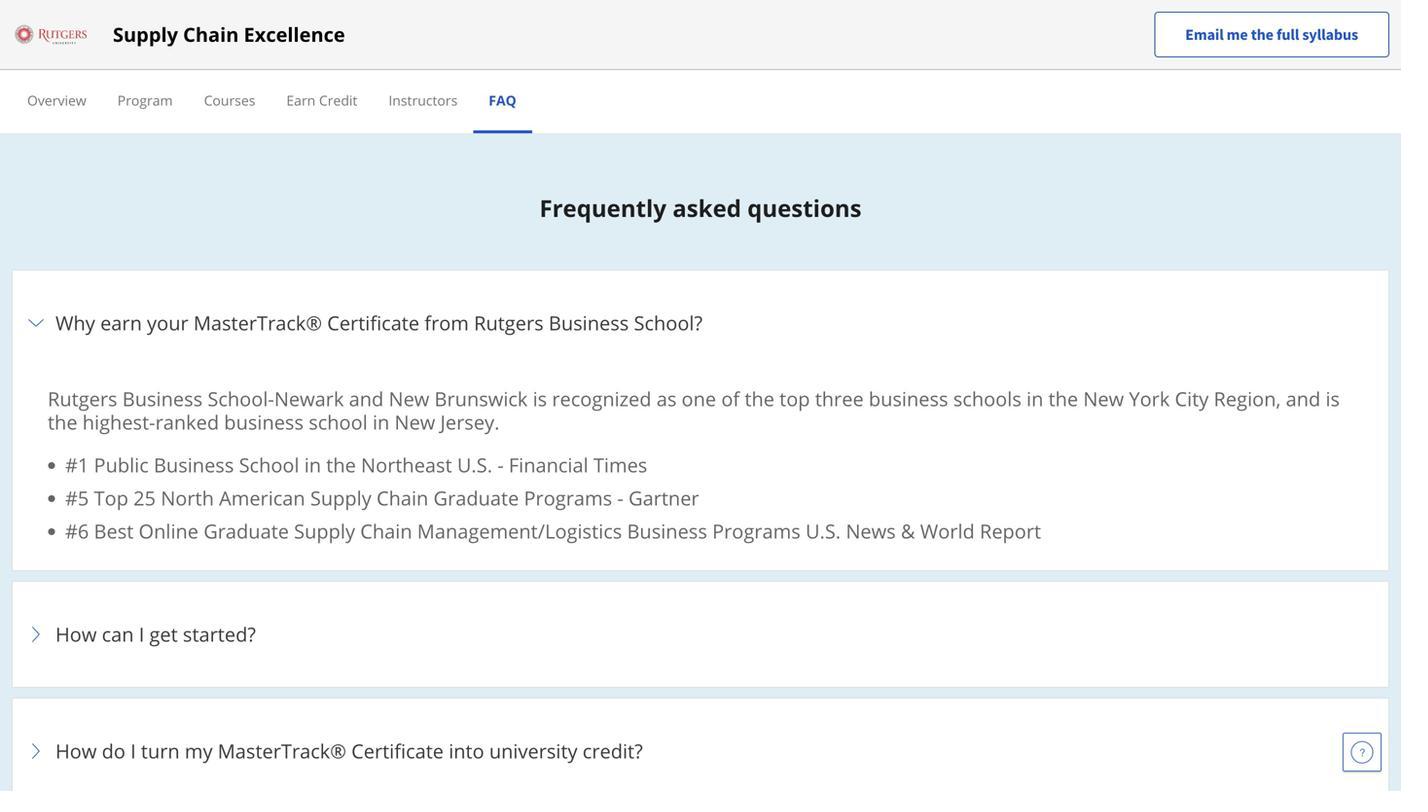 Task type: vqa. For each thing, say whether or not it's contained in the screenshot.
Compare Plans link
no



Task type: describe. For each thing, give the bounding box(es) containing it.
1 vertical spatial supply
[[310, 484, 372, 511]]

new left jersey.
[[389, 385, 429, 412]]

of
[[721, 385, 740, 412]]

get
[[149, 621, 178, 647]]

chevron right image
[[24, 623, 48, 646]]

new left york
[[1083, 385, 1124, 412]]

0 vertical spatial graduate
[[434, 484, 519, 511]]

2 is from the left
[[1326, 385, 1340, 412]]

email me the full syllabus button
[[1154, 12, 1390, 57]]

courses link
[[204, 91, 255, 109]]

region,
[[1214, 385, 1281, 412]]

2 and from the left
[[1286, 385, 1321, 412]]

schools
[[953, 385, 1022, 412]]

overview
[[27, 91, 86, 109]]

#1 public business school in the northeast u.s. - financial times #5 top 25 north american supply chain graduate programs - gartner #6 best online graduate supply chain management/logistics business programs u.s. news & world report
[[65, 451, 1046, 544]]

top
[[780, 385, 810, 412]]

gartner
[[629, 484, 699, 511]]

school?
[[634, 309, 703, 336]]

supply chain excellence
[[113, 21, 345, 48]]

1 horizontal spatial programs
[[712, 517, 801, 544]]

2 horizontal spatial in
[[1027, 385, 1044, 412]]

0 horizontal spatial business
[[224, 408, 304, 435]]

certificate menu element
[[12, 70, 1390, 133]]

i for get
[[139, 621, 144, 647]]

business down gartner at the bottom left
[[627, 517, 707, 544]]

why
[[55, 309, 95, 336]]

as
[[657, 385, 677, 412]]

how do i turn my mastertrack® certificate into university credit? list item
[[12, 697, 1390, 791]]

2 vertical spatial chain
[[360, 517, 412, 544]]

0 vertical spatial u.s.
[[457, 451, 492, 478]]

business inside rutgers business school-newark and new brunswick is recognized as one of the top three business schools in the new york city region, and is the highest-ranked business school in new jersey.
[[122, 385, 203, 412]]

into
[[449, 737, 484, 764]]

mastertrack® inside dropdown button
[[218, 737, 346, 764]]

&
[[901, 517, 915, 544]]

north
[[161, 484, 214, 511]]

management/logistics
[[417, 517, 622, 544]]

overview link
[[27, 91, 86, 109]]

my
[[185, 737, 213, 764]]

help center image
[[1351, 740, 1374, 764]]

can
[[102, 621, 134, 647]]

report
[[980, 517, 1041, 544]]

excellence
[[244, 21, 345, 48]]

jersey.
[[440, 408, 500, 435]]

york
[[1129, 385, 1170, 412]]

world
[[920, 517, 975, 544]]

0 vertical spatial -
[[497, 451, 504, 478]]

one
[[682, 385, 716, 412]]

from
[[425, 309, 469, 336]]

the right schools
[[1049, 385, 1078, 412]]

why earn your mastertrack® certificate from rutgers business school?
[[55, 309, 703, 336]]

financial
[[509, 451, 588, 478]]

0 vertical spatial supply
[[113, 21, 178, 48]]

university
[[489, 737, 578, 764]]

new up northeast
[[395, 408, 435, 435]]

#5 top 25 north american supply chain graduate programs - gartner list item
[[65, 484, 1354, 511]]

school-
[[208, 385, 274, 412]]

your
[[147, 309, 188, 336]]

school
[[309, 408, 368, 435]]

earn
[[100, 309, 142, 336]]

list inside list item
[[55, 451, 1354, 544]]

the right of
[[745, 385, 774, 412]]

1 and from the left
[[349, 385, 384, 412]]

chevron right image for how
[[24, 739, 48, 763]]

me
[[1227, 25, 1248, 44]]

city
[[1175, 385, 1209, 412]]

highest-
[[82, 408, 155, 435]]

news
[[846, 517, 896, 544]]



Task type: locate. For each thing, give the bounding box(es) containing it.
how do i turn my mastertrack® certificate into university credit? button
[[24, 710, 1377, 791]]

in right school
[[304, 451, 321, 478]]

how inside dropdown button
[[55, 621, 97, 647]]

do
[[102, 737, 125, 764]]

school
[[239, 451, 299, 478]]

how right chevron right icon
[[55, 621, 97, 647]]

online
[[139, 517, 198, 544]]

chevron right image inside how do i turn my mastertrack® certificate into university credit? dropdown button
[[24, 739, 48, 763]]

in right the "school"
[[373, 408, 390, 435]]

business up school
[[224, 408, 304, 435]]

2 chevron right image from the top
[[24, 739, 48, 763]]

#1
[[65, 451, 89, 478]]

graduate up 'management/logistics' at the left bottom of the page
[[434, 484, 519, 511]]

how for how do i turn my mastertrack® certificate into university credit?
[[55, 737, 97, 764]]

1 vertical spatial chevron right image
[[24, 739, 48, 763]]

programs down financial
[[524, 484, 612, 511]]

supply down american
[[294, 517, 355, 544]]

- left financial
[[497, 451, 504, 478]]

program
[[118, 91, 173, 109]]

chevron right image for why
[[24, 311, 48, 334]]

1 vertical spatial rutgers
[[48, 385, 117, 412]]

programs down #5 top 25 north american supply chain graduate programs - gartner list item
[[712, 517, 801, 544]]

1 horizontal spatial business
[[869, 385, 948, 412]]

business
[[549, 309, 629, 336], [122, 385, 203, 412], [154, 451, 234, 478], [627, 517, 707, 544]]

business right three on the right
[[869, 385, 948, 412]]

faq link
[[489, 91, 516, 109]]

the inside #1 public business school in the northeast u.s. - financial times #5 top 25 north american supply chain graduate programs - gartner #6 best online graduate supply chain management/logistics business programs u.s. news & world report
[[326, 451, 356, 478]]

mastertrack® inside dropdown button
[[193, 309, 322, 336]]

1 chevron right image from the top
[[24, 311, 48, 334]]

new
[[389, 385, 429, 412], [1083, 385, 1124, 412], [395, 408, 435, 435]]

1 vertical spatial mastertrack®
[[218, 737, 346, 764]]

0 vertical spatial chevron right image
[[24, 311, 48, 334]]

mastertrack® up school-
[[193, 309, 322, 336]]

0 vertical spatial mastertrack®
[[193, 309, 322, 336]]

list item
[[12, 269, 1390, 582]]

1 how from the top
[[55, 621, 97, 647]]

programs
[[524, 484, 612, 511], [712, 517, 801, 544]]

rutgers inside rutgers business school-newark and new brunswick is recognized as one of the top three business schools in the new york city region, and is the highest-ranked business school in new jersey.
[[48, 385, 117, 412]]

credit?
[[583, 737, 643, 764]]

earn credit
[[286, 91, 357, 109]]

0 horizontal spatial programs
[[524, 484, 612, 511]]

northeast
[[361, 451, 452, 478]]

- down times
[[617, 484, 624, 511]]

1 vertical spatial programs
[[712, 517, 801, 544]]

1 horizontal spatial -
[[617, 484, 624, 511]]

mastertrack®
[[193, 309, 322, 336], [218, 737, 346, 764]]

in inside #1 public business school in the northeast u.s. - financial times #5 top 25 north american supply chain graduate programs - gartner #6 best online graduate supply chain management/logistics business programs u.s. news & world report
[[304, 451, 321, 478]]

best
[[94, 517, 134, 544]]

#6
[[65, 517, 89, 544]]

#6 best online graduate supply chain management/logistics business programs u.s. news & world report list item
[[65, 517, 1354, 544]]

0 vertical spatial certificate
[[327, 309, 419, 336]]

0 vertical spatial programs
[[524, 484, 612, 511]]

syllabus
[[1302, 25, 1358, 44]]

1 vertical spatial graduate
[[204, 517, 289, 544]]

-
[[497, 451, 504, 478], [617, 484, 624, 511]]

chevron right image inside the why earn your mastertrack® certificate from rutgers business school? dropdown button
[[24, 311, 48, 334]]

0 horizontal spatial and
[[349, 385, 384, 412]]

1 vertical spatial -
[[617, 484, 624, 511]]

american
[[219, 484, 305, 511]]

how can i get started? list item
[[12, 581, 1390, 688]]

u.s. down jersey.
[[457, 451, 492, 478]]

asked
[[673, 192, 741, 224]]

chevron right image left why
[[24, 311, 48, 334]]

the up #1 on the bottom left
[[48, 408, 77, 435]]

business
[[869, 385, 948, 412], [224, 408, 304, 435]]

and
[[349, 385, 384, 412], [1286, 385, 1321, 412]]

1 vertical spatial chain
[[377, 484, 428, 511]]

email me the full syllabus
[[1185, 25, 1358, 44]]

0 horizontal spatial is
[[533, 385, 547, 412]]

chevron right image left do
[[24, 739, 48, 763]]

earn
[[286, 91, 316, 109]]

how inside dropdown button
[[55, 737, 97, 764]]

0 vertical spatial chain
[[183, 21, 239, 48]]

three
[[815, 385, 864, 412]]

1 horizontal spatial graduate
[[434, 484, 519, 511]]

certificate
[[327, 309, 419, 336], [351, 737, 444, 764]]

is right brunswick
[[533, 385, 547, 412]]

0 horizontal spatial i
[[131, 737, 136, 764]]

0 horizontal spatial in
[[304, 451, 321, 478]]

frequently asked questions
[[540, 192, 862, 224]]

full
[[1277, 25, 1299, 44]]

business inside dropdown button
[[549, 309, 629, 336]]

list item containing why earn your mastertrack® certificate from rutgers business school?
[[12, 269, 1390, 582]]

25
[[133, 484, 156, 511]]

0 vertical spatial i
[[139, 621, 144, 647]]

1 horizontal spatial u.s.
[[806, 517, 841, 544]]

courses
[[204, 91, 255, 109]]

how do i turn my mastertrack® certificate into university credit?
[[55, 737, 643, 764]]

business up recognized
[[549, 309, 629, 336]]

in
[[1027, 385, 1044, 412], [373, 408, 390, 435], [304, 451, 321, 478]]

#5
[[65, 484, 89, 511]]

0 vertical spatial how
[[55, 621, 97, 647]]

i left get
[[139, 621, 144, 647]]

brunswick
[[435, 385, 528, 412]]

0 horizontal spatial -
[[497, 451, 504, 478]]

0 vertical spatial rutgers
[[474, 309, 544, 336]]

why earn your mastertrack® certificate from rutgers business school? button
[[24, 282, 1377, 364]]

1 vertical spatial certificate
[[351, 737, 444, 764]]

rutgers right "from"
[[474, 309, 544, 336]]

collapsed list
[[12, 269, 1390, 791]]

1 horizontal spatial in
[[373, 408, 390, 435]]

how can i get started?
[[55, 621, 256, 647]]

1 is from the left
[[533, 385, 547, 412]]

2 vertical spatial supply
[[294, 517, 355, 544]]

times
[[593, 451, 647, 478]]

graduate
[[434, 484, 519, 511], [204, 517, 289, 544]]

list containing #1 public business school in the northeast u.s. - financial times
[[55, 451, 1354, 544]]

in right schools
[[1027, 385, 1044, 412]]

the
[[1251, 25, 1274, 44], [745, 385, 774, 412], [1049, 385, 1078, 412], [48, 408, 77, 435], [326, 451, 356, 478]]

the down the "school"
[[326, 451, 356, 478]]

questions
[[747, 192, 862, 224]]

0 horizontal spatial rutgers
[[48, 385, 117, 412]]

certificate inside dropdown button
[[351, 737, 444, 764]]

instructors link
[[389, 91, 458, 109]]

how for how can i get started?
[[55, 621, 97, 647]]

1 vertical spatial u.s.
[[806, 517, 841, 544]]

supply
[[113, 21, 178, 48], [310, 484, 372, 511], [294, 517, 355, 544]]

rutgers university image
[[12, 19, 90, 50]]

supply up program
[[113, 21, 178, 48]]

program link
[[118, 91, 173, 109]]

is right "region,"
[[1326, 385, 1340, 412]]

supply down northeast
[[310, 484, 372, 511]]

earn credit link
[[286, 91, 357, 109]]

ranked
[[155, 408, 219, 435]]

mastertrack® right my
[[218, 737, 346, 764]]

email
[[1185, 25, 1224, 44]]

and right "region,"
[[1286, 385, 1321, 412]]

i inside dropdown button
[[131, 737, 136, 764]]

chevron right image
[[24, 311, 48, 334], [24, 739, 48, 763]]

1 horizontal spatial rutgers
[[474, 309, 544, 336]]

1 horizontal spatial i
[[139, 621, 144, 647]]

1 horizontal spatial and
[[1286, 385, 1321, 412]]

the right "me" on the right of the page
[[1251, 25, 1274, 44]]

how can i get started? button
[[24, 593, 1377, 675]]

instructors
[[389, 91, 458, 109]]

credit
[[319, 91, 357, 109]]

1 vertical spatial how
[[55, 737, 97, 764]]

top
[[94, 484, 128, 511]]

how left do
[[55, 737, 97, 764]]

u.s. left news
[[806, 517, 841, 544]]

turn
[[141, 737, 180, 764]]

i
[[139, 621, 144, 647], [131, 737, 136, 764]]

0 horizontal spatial graduate
[[204, 517, 289, 544]]

recognized
[[552, 385, 651, 412]]

the inside button
[[1251, 25, 1274, 44]]

chain
[[183, 21, 239, 48], [377, 484, 428, 511], [360, 517, 412, 544]]

newark
[[274, 385, 344, 412]]

how
[[55, 621, 97, 647], [55, 737, 97, 764]]

i for turn
[[131, 737, 136, 764]]

0 horizontal spatial u.s.
[[457, 451, 492, 478]]

business down your
[[122, 385, 203, 412]]

2 how from the top
[[55, 737, 97, 764]]

faq
[[489, 91, 516, 109]]

frequently
[[540, 192, 667, 224]]

list
[[55, 451, 1354, 544]]

started?
[[183, 621, 256, 647]]

business up north
[[154, 451, 234, 478]]

u.s.
[[457, 451, 492, 478], [806, 517, 841, 544]]

rutgers inside dropdown button
[[474, 309, 544, 336]]

graduate down american
[[204, 517, 289, 544]]

rutgers business school-newark and new brunswick is recognized as one of the top three business schools in the new york city region, and is the highest-ranked business school in new jersey.
[[48, 385, 1340, 435]]

public
[[94, 451, 149, 478]]

#1 public business school in the northeast u.s. - financial times list item
[[65, 451, 1354, 478]]

1 horizontal spatial is
[[1326, 385, 1340, 412]]

certificate left "from"
[[327, 309, 419, 336]]

certificate left into
[[351, 737, 444, 764]]

rutgers
[[474, 309, 544, 336], [48, 385, 117, 412]]

i right do
[[131, 737, 136, 764]]

and right newark
[[349, 385, 384, 412]]

1 vertical spatial i
[[131, 737, 136, 764]]

i inside dropdown button
[[139, 621, 144, 647]]

rutgers up #1 on the bottom left
[[48, 385, 117, 412]]

certificate inside dropdown button
[[327, 309, 419, 336]]



